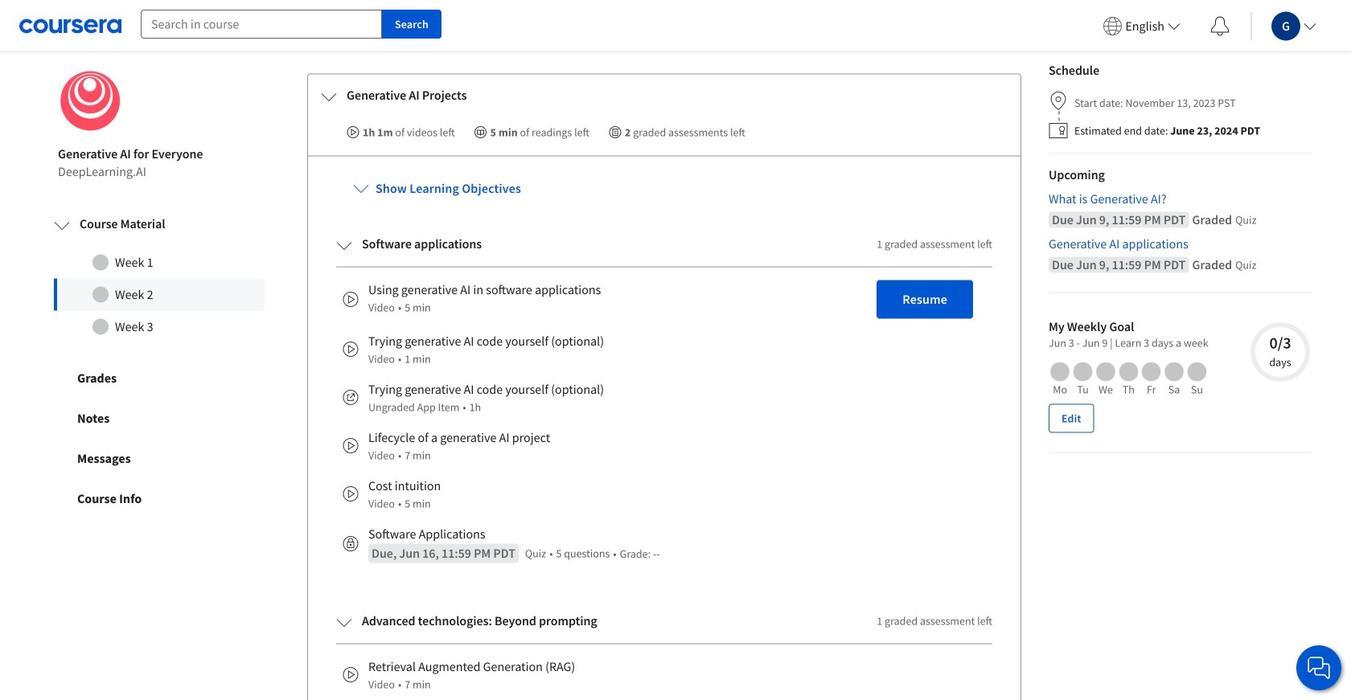 Task type: vqa. For each thing, say whether or not it's contained in the screenshot.
emerging
no



Task type: locate. For each thing, give the bounding box(es) containing it.
help center image
[[1309, 659, 1328, 678]]

menu
[[1096, 0, 1351, 52]]

Search in course text field
[[141, 10, 382, 39]]



Task type: describe. For each thing, give the bounding box(es) containing it.
coursera image
[[19, 13, 121, 39]]

deeplearning.ai image
[[58, 69, 123, 133]]



